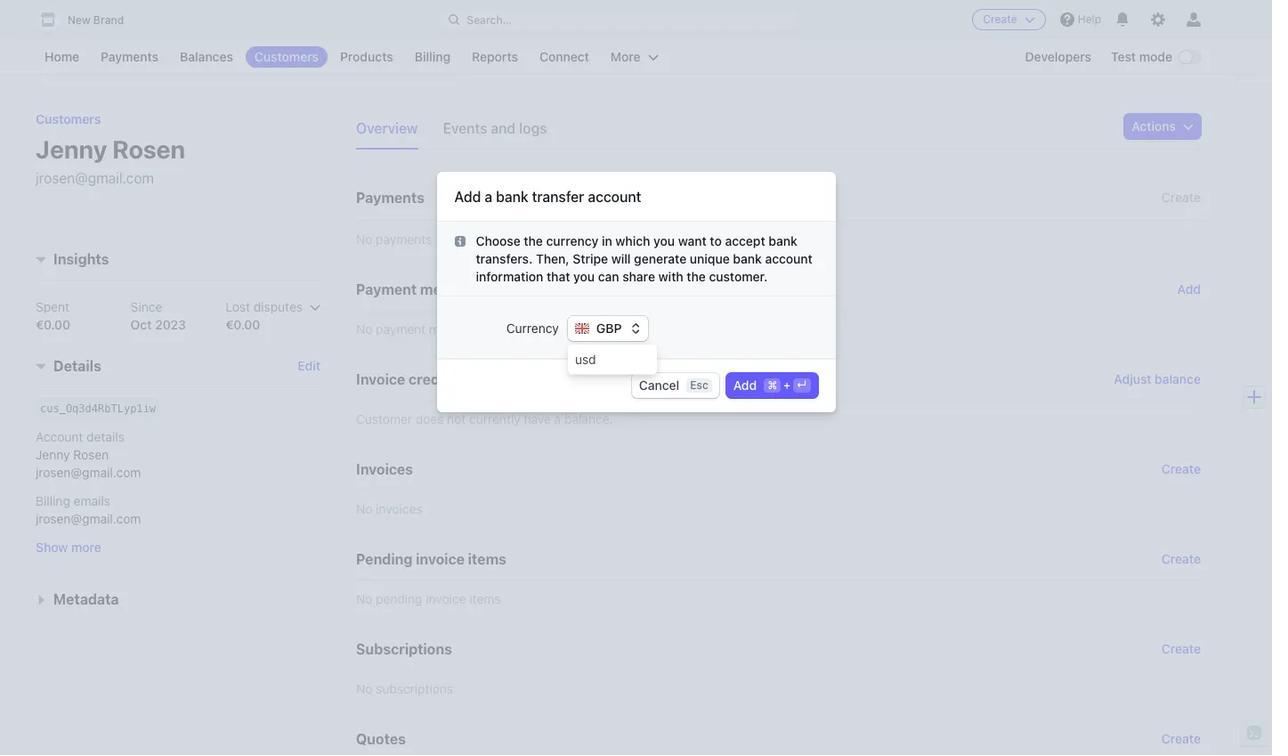 Task type: locate. For each thing, give the bounding box(es) containing it.
billing inside billing emails jrosen@gmail.com
[[36, 494, 70, 509]]

no subscriptions
[[356, 681, 453, 696]]

test
[[1111, 49, 1136, 64]]

customers link left products link
[[246, 46, 328, 68]]

bank left the transfer
[[496, 188, 529, 204]]

actions
[[1132, 118, 1176, 134]]

no left pending in the bottom left of the page
[[356, 591, 373, 606]]

1 horizontal spatial rosen
[[112, 134, 185, 164]]

2 €0.00 from the left
[[226, 317, 260, 333]]

create button for subscriptions
[[1162, 640, 1201, 658]]

jrosen@gmail.com up insights dropdown button
[[36, 170, 154, 186]]

no for payments
[[356, 232, 373, 247]]

balance right adjust
[[1155, 371, 1201, 386]]

1 vertical spatial billing
[[36, 494, 70, 509]]

billing left reports
[[415, 49, 451, 64]]

€0.00 down spent
[[36, 317, 70, 333]]

1 horizontal spatial add
[[734, 377, 757, 392]]

new brand
[[68, 13, 124, 27]]

0 vertical spatial customers
[[255, 49, 319, 64]]

2 no from the top
[[356, 321, 373, 337]]

subscriptions
[[376, 681, 453, 696]]

0 vertical spatial rosen
[[112, 134, 185, 164]]

more button
[[602, 46, 668, 68]]

0 vertical spatial a
[[485, 188, 493, 204]]

cus_oq3d4rbtlyp1iw button
[[40, 399, 156, 417]]

1 €0.00 from the left
[[36, 317, 70, 333]]

4 no from the top
[[356, 591, 373, 606]]

currency
[[506, 320, 559, 335]]

adjust balance
[[1114, 371, 1201, 386]]

no for invoices
[[356, 501, 373, 516]]

rosen inside 'jenny rosen jrosen@gmail.com'
[[112, 134, 185, 164]]

2 horizontal spatial add
[[1178, 281, 1201, 297]]

payments up no payments
[[356, 190, 425, 206]]

developers link
[[1016, 46, 1101, 68]]

0 horizontal spatial bank
[[496, 188, 529, 204]]

1 vertical spatial jenny
[[36, 447, 70, 463]]

customers link up 'jenny rosen jrosen@gmail.com'
[[36, 111, 101, 126]]

1 horizontal spatial €0.00
[[226, 317, 260, 333]]

developers
[[1025, 49, 1092, 64]]

show
[[36, 540, 68, 555]]

items down pending invoice items
[[470, 591, 501, 606]]

1 vertical spatial rosen
[[73, 447, 109, 463]]

unique
[[690, 251, 730, 266]]

no left payments
[[356, 232, 373, 247]]

create
[[983, 12, 1018, 26], [1162, 190, 1201, 205], [1162, 461, 1201, 476], [1162, 551, 1201, 566], [1162, 641, 1201, 656], [1162, 731, 1201, 746]]

1 vertical spatial jrosen@gmail.com
[[36, 465, 141, 480]]

1 horizontal spatial billing
[[415, 49, 451, 64]]

balance up customer does not currently have a balance.
[[453, 371, 507, 387]]

more
[[71, 540, 101, 555]]

2 create link from the top
[[1162, 730, 1201, 748]]

add inside add button
[[734, 377, 757, 392]]

None field
[[568, 345, 657, 375]]

1 vertical spatial create link
[[1162, 730, 1201, 748]]

account down accept
[[765, 251, 813, 266]]

create link
[[1162, 460, 1201, 478], [1162, 730, 1201, 748]]

payments
[[101, 49, 159, 64], [356, 190, 425, 206]]

invoice
[[416, 551, 465, 567], [426, 591, 466, 606]]

gb image
[[575, 321, 589, 335]]

1 horizontal spatial bank
[[733, 251, 762, 266]]

no left "subscriptions"
[[356, 681, 373, 696]]

0 vertical spatial jrosen@gmail.com
[[36, 170, 154, 186]]

3 no from the top
[[356, 501, 373, 516]]

billing for billing
[[415, 49, 451, 64]]

1 vertical spatial invoice
[[426, 591, 466, 606]]

billing emails jrosen@gmail.com
[[36, 494, 141, 527]]

does
[[416, 411, 444, 427]]

0 vertical spatial invoice
[[416, 551, 465, 567]]

create button for pending invoice items
[[1162, 550, 1201, 568]]

payments down brand
[[101, 49, 159, 64]]

no for payment methods
[[356, 321, 373, 337]]

items
[[468, 551, 507, 567], [470, 591, 501, 606]]

pending
[[356, 551, 413, 567]]

1 jenny from the top
[[36, 134, 107, 164]]

0 vertical spatial items
[[468, 551, 507, 567]]

account
[[36, 430, 83, 445]]

jenny
[[36, 134, 107, 164], [36, 447, 70, 463]]

the down unique
[[687, 269, 706, 284]]

2 jrosen@gmail.com from the top
[[36, 465, 141, 480]]

2 jenny from the top
[[36, 447, 70, 463]]

0 vertical spatial add
[[455, 188, 481, 204]]

0 horizontal spatial billing
[[36, 494, 70, 509]]

want
[[678, 233, 707, 248]]

customers left products at the top of page
[[255, 49, 319, 64]]

1 horizontal spatial a
[[554, 411, 561, 427]]

cancel button
[[632, 373, 719, 398]]

oct
[[131, 317, 152, 333]]

account details jenny rosen jrosen@gmail.com
[[36, 430, 141, 480]]

overview
[[356, 120, 418, 136]]

0 vertical spatial you
[[654, 233, 675, 248]]

1 horizontal spatial balance
[[1155, 371, 1201, 386]]

spent
[[36, 300, 69, 315]]

insights
[[53, 252, 109, 268]]

0 vertical spatial billing
[[415, 49, 451, 64]]

no left invoices
[[356, 501, 373, 516]]

cus_oq3d4rbtlyp1iw
[[40, 403, 156, 415]]

reports
[[472, 49, 518, 64]]

no for pending invoice items
[[356, 591, 373, 606]]

home
[[45, 49, 79, 64]]

jrosen@gmail.com inside 'jenny rosen jrosen@gmail.com'
[[36, 170, 154, 186]]

bank
[[496, 188, 529, 204], [769, 233, 798, 248], [733, 251, 762, 266]]

you up 'generate'
[[654, 233, 675, 248]]

€0.00 down lost
[[226, 317, 260, 333]]

customers up 'jenny rosen jrosen@gmail.com'
[[36, 111, 101, 126]]

0 horizontal spatial the
[[524, 233, 543, 248]]

billing left emails
[[36, 494, 70, 509]]

create link for quotes
[[1162, 730, 1201, 748]]

a
[[485, 188, 493, 204], [554, 411, 561, 427]]

0 vertical spatial create link
[[1162, 460, 1201, 478]]

gbp
[[597, 320, 622, 335]]

1 jrosen@gmail.com from the top
[[36, 170, 154, 186]]

add button
[[1178, 280, 1201, 298]]

bank right accept
[[769, 233, 798, 248]]

account
[[588, 188, 641, 204], [765, 251, 813, 266]]

1 horizontal spatial account
[[765, 251, 813, 266]]

invoices
[[356, 461, 413, 477]]

the up "then,"
[[524, 233, 543, 248]]

1 create link from the top
[[1162, 460, 1201, 478]]

0 vertical spatial customers link
[[246, 46, 328, 68]]

bank down accept
[[733, 251, 762, 266]]

create button for payments
[[1162, 185, 1201, 210]]

add
[[455, 188, 481, 204], [1178, 281, 1201, 297], [734, 377, 757, 392]]

you down stripe
[[574, 269, 595, 284]]

1 vertical spatial items
[[470, 591, 501, 606]]

pending
[[376, 591, 423, 606]]

connect link
[[531, 46, 598, 68]]

no left payment
[[356, 321, 373, 337]]

tab list containing overview
[[356, 114, 572, 150]]

and
[[491, 120, 516, 136]]

add for add popup button
[[1178, 281, 1201, 297]]

1 vertical spatial add
[[1178, 281, 1201, 297]]

invoice down pending invoice items
[[426, 591, 466, 606]]

jrosen@gmail.com up emails
[[36, 465, 141, 480]]

that
[[547, 269, 570, 284]]

payments
[[376, 232, 432, 247]]

1 horizontal spatial customers link
[[246, 46, 328, 68]]

no
[[356, 232, 373, 247], [356, 321, 373, 337], [356, 501, 373, 516], [356, 591, 373, 606], [356, 681, 373, 696]]

1 vertical spatial customers
[[36, 111, 101, 126]]

0 vertical spatial methods
[[420, 281, 481, 297]]

create button
[[973, 9, 1046, 30], [1162, 185, 1201, 210], [1162, 550, 1201, 568], [1162, 640, 1201, 658]]

jrosen@gmail.com down emails
[[36, 512, 141, 527]]

1 no from the top
[[356, 232, 373, 247]]

items up no pending invoice items
[[468, 551, 507, 567]]

0 vertical spatial jenny
[[36, 134, 107, 164]]

1 vertical spatial account
[[765, 251, 813, 266]]

since oct 2023
[[131, 300, 186, 333]]

5 no from the top
[[356, 681, 373, 696]]

have
[[524, 411, 551, 427]]

billing for billing emails jrosen@gmail.com
[[36, 494, 70, 509]]

2 vertical spatial bank
[[733, 251, 762, 266]]

0 horizontal spatial a
[[485, 188, 493, 204]]

add a bank transfer account
[[455, 188, 641, 204]]

1 horizontal spatial payments
[[356, 190, 425, 206]]

1 horizontal spatial customers
[[255, 49, 319, 64]]

tab list
[[356, 114, 572, 150]]

a right the have
[[554, 411, 561, 427]]

1 vertical spatial payments
[[356, 190, 425, 206]]

customer does not currently have a balance.
[[356, 411, 613, 427]]

0 horizontal spatial add
[[455, 188, 481, 204]]

invoice up no pending invoice items
[[416, 551, 465, 567]]

0 horizontal spatial balance
[[453, 371, 507, 387]]

transfers.
[[476, 251, 533, 266]]

quotes
[[356, 731, 406, 747]]

0 horizontal spatial rosen
[[73, 447, 109, 463]]

currency
[[546, 233, 599, 248]]

test mode
[[1111, 49, 1173, 64]]

customer.
[[709, 269, 768, 284]]

3 jrosen@gmail.com from the top
[[36, 512, 141, 527]]

methods down payment methods
[[429, 321, 480, 337]]

0 vertical spatial the
[[524, 233, 543, 248]]

rosen inside account details jenny rosen jrosen@gmail.com
[[73, 447, 109, 463]]

1 horizontal spatial you
[[654, 233, 675, 248]]

1 vertical spatial bank
[[769, 233, 798, 248]]

a up 'choose' at the top left of page
[[485, 188, 493, 204]]

accept
[[725, 233, 766, 248]]

customers
[[255, 49, 319, 64], [36, 111, 101, 126]]

customers link
[[246, 46, 328, 68], [36, 111, 101, 126]]

methods down svg icon
[[420, 281, 481, 297]]

1 vertical spatial customers link
[[36, 111, 101, 126]]

insights button
[[28, 242, 109, 270]]

account up in
[[588, 188, 641, 204]]

0 horizontal spatial €0.00
[[36, 317, 70, 333]]

reports link
[[463, 46, 527, 68]]

0 horizontal spatial payments
[[101, 49, 159, 64]]

events and logs
[[443, 120, 547, 136]]

jrosen@gmail.com for jenny
[[36, 170, 154, 186]]

0 horizontal spatial you
[[574, 269, 595, 284]]

1 vertical spatial the
[[687, 269, 706, 284]]

pending invoice items
[[356, 551, 507, 567]]

2 balance from the left
[[1155, 371, 1201, 386]]

0 vertical spatial payments
[[101, 49, 159, 64]]

0 horizontal spatial account
[[588, 188, 641, 204]]

products
[[340, 49, 393, 64]]

2 vertical spatial jrosen@gmail.com
[[36, 512, 141, 527]]

jrosen@gmail.com for billing
[[36, 512, 141, 527]]

adjust
[[1114, 371, 1152, 386]]

payments link
[[92, 46, 167, 68]]

show more
[[36, 540, 101, 555]]

no invoices
[[356, 501, 423, 516]]

2 vertical spatial add
[[734, 377, 757, 392]]

no payments
[[356, 232, 432, 247]]



Task type: describe. For each thing, give the bounding box(es) containing it.
Search… search field
[[438, 8, 798, 31]]

create link for invoices
[[1162, 460, 1201, 478]]

balance inside button
[[1155, 371, 1201, 386]]

lost disputes
[[226, 300, 303, 315]]

brand
[[93, 13, 124, 27]]

home link
[[36, 46, 88, 68]]

information
[[476, 269, 543, 284]]

which
[[616, 233, 650, 248]]

1 horizontal spatial the
[[687, 269, 706, 284]]

payment methods
[[356, 281, 481, 297]]

edit button
[[298, 357, 321, 375]]

invoices
[[376, 501, 423, 516]]

events and logs button
[[443, 114, 558, 150]]

logs
[[519, 120, 547, 136]]

cancel
[[639, 377, 680, 392]]

add button
[[726, 373, 818, 398]]

invoice credit balance
[[356, 371, 507, 387]]

can
[[598, 269, 619, 284]]

no pending invoice items
[[356, 591, 501, 606]]

mode
[[1140, 49, 1173, 64]]

subscriptions
[[356, 641, 452, 657]]

gbp button
[[568, 316, 648, 341]]

1 balance from the left
[[453, 371, 507, 387]]

2023
[[155, 317, 186, 333]]

payment
[[376, 321, 426, 337]]

then,
[[536, 251, 570, 266]]

overview button
[[356, 114, 429, 150]]

jenny inside 'jenny rosen jrosen@gmail.com'
[[36, 134, 107, 164]]

transfer
[[532, 188, 584, 204]]

details
[[53, 358, 101, 374]]

share
[[623, 269, 655, 284]]

currently
[[469, 411, 521, 427]]

1 vertical spatial methods
[[429, 321, 480, 337]]

adjust balance button
[[1114, 370, 1201, 388]]

details button
[[28, 349, 101, 377]]

new brand button
[[36, 7, 142, 32]]

events
[[443, 120, 487, 136]]

jenny rosen jrosen@gmail.com
[[36, 134, 185, 186]]

emails
[[74, 494, 110, 509]]

stripe
[[573, 251, 608, 266]]

1 vertical spatial a
[[554, 411, 561, 427]]

in
[[602, 233, 612, 248]]

balances
[[180, 49, 233, 64]]

products link
[[331, 46, 402, 68]]

svg image
[[1183, 121, 1194, 132]]

1 vertical spatial you
[[574, 269, 595, 284]]

billing link
[[406, 46, 460, 68]]

0 horizontal spatial customers link
[[36, 111, 101, 126]]

show more button
[[36, 539, 101, 557]]

2 horizontal spatial bank
[[769, 233, 798, 248]]

actions button
[[1125, 114, 1201, 139]]

will
[[611, 251, 631, 266]]

0 horizontal spatial customers
[[36, 111, 101, 126]]

details
[[86, 430, 124, 445]]

no payment methods
[[356, 321, 480, 337]]

choose the currency in which you want to accept bank transfers. then, stripe will generate unique bank account information that you can share with the customer.
[[476, 233, 813, 284]]

to
[[710, 233, 722, 248]]

lost
[[226, 300, 250, 315]]

account inside choose the currency in which you want to accept bank transfers. then, stripe will generate unique bank account information that you can share with the customer.
[[765, 251, 813, 266]]

no for subscriptions
[[356, 681, 373, 696]]

edit
[[298, 358, 321, 374]]

payments inside payments link
[[101, 49, 159, 64]]

payment
[[356, 281, 417, 297]]

0 vertical spatial bank
[[496, 188, 529, 204]]

balances link
[[171, 46, 242, 68]]

0 vertical spatial account
[[588, 188, 641, 204]]

new
[[68, 13, 90, 27]]

choose
[[476, 233, 521, 248]]

jenny inside account details jenny rosen jrosen@gmail.com
[[36, 447, 70, 463]]

more
[[611, 49, 641, 64]]

connect
[[540, 49, 589, 64]]

svg image
[[455, 236, 465, 246]]

invoice
[[356, 371, 405, 387]]

balance.
[[565, 411, 613, 427]]

disputes
[[254, 300, 303, 315]]

add for add button
[[734, 377, 757, 392]]

customer
[[356, 411, 412, 427]]

credit
[[409, 371, 449, 387]]



Task type: vqa. For each thing, say whether or not it's contained in the screenshot.


